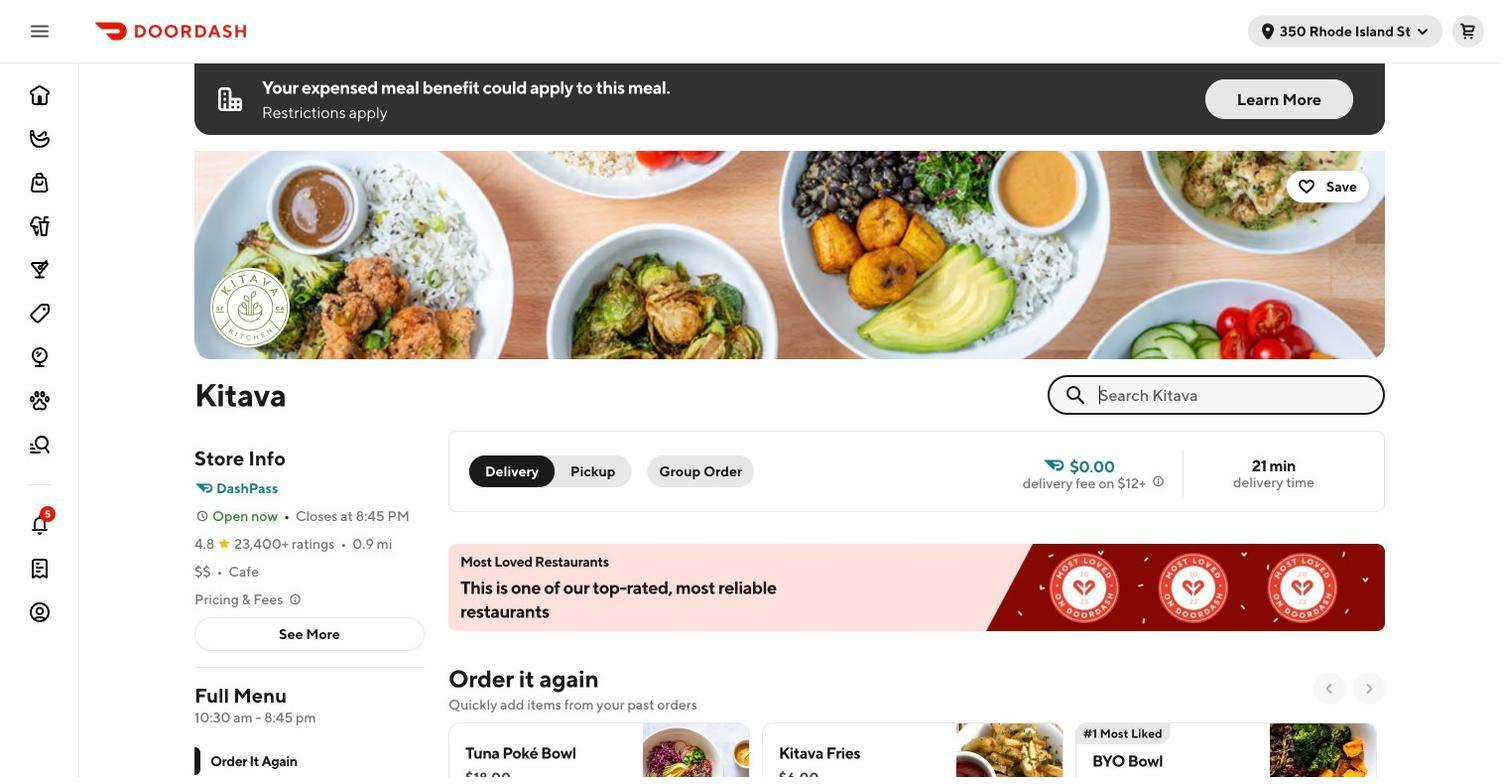 Task type: describe. For each thing, give the bounding box(es) containing it.
order methods option group
[[469, 456, 632, 487]]

next button of carousel image
[[1362, 681, 1378, 697]]



Task type: locate. For each thing, give the bounding box(es) containing it.
heading
[[449, 663, 599, 695]]

0 items, open order cart image
[[1461, 23, 1477, 39]]

kitava image
[[195, 151, 1385, 359], [212, 270, 288, 345]]

None radio
[[543, 456, 632, 487]]

None radio
[[469, 456, 555, 487]]

previous button of carousel image
[[1322, 681, 1338, 697]]

open menu image
[[28, 19, 52, 43]]

Item Search search field
[[1100, 384, 1370, 406]]



Task type: vqa. For each thing, say whether or not it's contained in the screenshot.
"OPEN MENU" icon
yes



